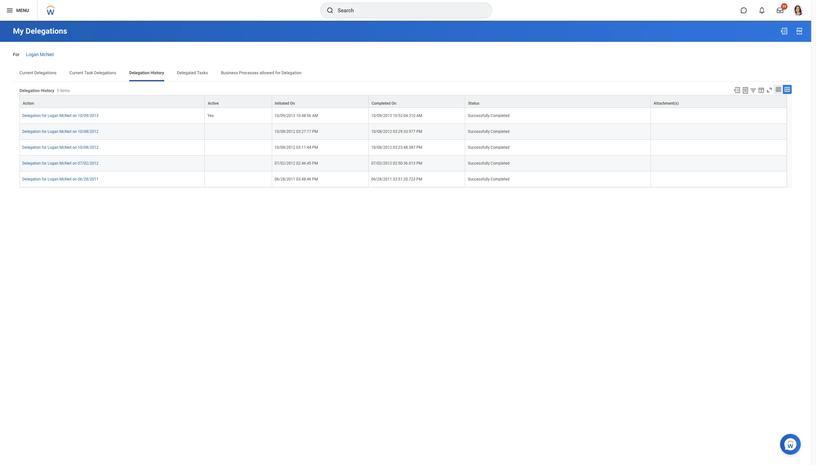 Task type: vqa. For each thing, say whether or not it's contained in the screenshot.
5 - 7 Years Popup Button
no



Task type: locate. For each thing, give the bounding box(es) containing it.
mcneil down delegation for logan mcneil on 07/02/2012
[[59, 177, 72, 182]]

for for 10/09/2013 10:48:56 am
[[42, 113, 47, 118]]

1 delegation for logan mcneil on 10/08/2012 link from the top
[[22, 128, 98, 134]]

10/09/2013
[[78, 113, 98, 118], [275, 113, 295, 118], [371, 113, 392, 118]]

1 delegation for logan mcneil on 10/08/2012 from the top
[[22, 129, 98, 134]]

0 horizontal spatial history
[[41, 88, 54, 93]]

successfully completed
[[468, 113, 510, 118], [468, 129, 510, 134], [468, 145, 510, 150], [468, 161, 510, 166], [468, 177, 510, 182]]

am right 10:48:56
[[312, 113, 318, 118]]

5 successfully from the top
[[468, 177, 490, 182]]

am for 10/09/2013 10:48:56 am
[[312, 113, 318, 118]]

1 horizontal spatial 06/28/2011
[[275, 177, 295, 182]]

10/08/2012 03:27:17 pm
[[275, 129, 318, 134]]

expand table image
[[784, 86, 791, 93]]

1 vertical spatial delegation for logan mcneil on 10/08/2012
[[22, 145, 98, 150]]

delegation for logan mcneil on 10/08/2012
[[22, 129, 98, 134], [22, 145, 98, 150]]

logan up delegation for logan mcneil on 06/28/2011 link
[[48, 161, 58, 166]]

on for initiated on
[[290, 101, 295, 106]]

for
[[13, 52, 20, 57]]

03:51:20.723
[[393, 177, 416, 182]]

0 vertical spatial delegation for logan mcneil on 10/08/2012 link
[[22, 128, 98, 134]]

10/08/2012 left the 03:11:44
[[275, 145, 295, 150]]

1 successfully completed element from the top
[[468, 112, 510, 118]]

on for 10/08/2012 03:27:17 pm
[[72, 129, 77, 134]]

3 successfully completed from the top
[[468, 145, 510, 150]]

06/28/2011 down delegation for logan mcneil on 07/02/2012
[[78, 177, 98, 182]]

06/28/2011 for 06/28/2011 03:51:20.723 pm
[[371, 177, 392, 182]]

33
[[783, 5, 786, 8]]

successfully for 10/08/2012 03:23:48.387 pm
[[468, 145, 490, 150]]

completed on button
[[369, 95, 465, 108]]

logan down delegation for logan mcneil on 10/09/2013
[[48, 129, 58, 134]]

on up 10/09/2013 10:52:04.310 am
[[392, 101, 396, 106]]

current down the for on the top left of the page
[[19, 70, 33, 75]]

1 horizontal spatial on
[[392, 101, 396, 106]]

2 delegation for logan mcneil on 10/08/2012 from the top
[[22, 145, 98, 150]]

tab list
[[13, 66, 798, 81]]

2 successfully completed from the top
[[468, 129, 510, 134]]

menu
[[16, 8, 29, 13]]

10/09/2013 down action popup button
[[78, 113, 98, 118]]

1 row from the top
[[19, 95, 787, 108]]

1 horizontal spatial current
[[69, 70, 83, 75]]

0 horizontal spatial 10/09/2013
[[78, 113, 98, 118]]

10/08/2012
[[78, 129, 98, 134], [275, 129, 295, 134], [371, 129, 392, 134], [78, 145, 98, 150], [275, 145, 295, 150], [371, 145, 392, 150]]

3 row from the top
[[19, 124, 787, 140]]

1 successfully completed from the top
[[468, 113, 510, 118]]

delegation inside delegation for logan mcneil on 07/02/2012 link
[[22, 161, 41, 166]]

10/08/2012 for 10/08/2012 03:27:17 pm
[[275, 129, 295, 134]]

successfully completed element
[[468, 112, 510, 118], [468, 128, 510, 134], [468, 144, 510, 150], [468, 160, 510, 166], [468, 176, 510, 182]]

2 06/28/2011 from the left
[[275, 177, 295, 182]]

completed
[[372, 101, 391, 106], [491, 113, 510, 118], [491, 129, 510, 134], [491, 145, 510, 150], [491, 161, 510, 166], [491, 177, 510, 182]]

2 am from the left
[[416, 113, 422, 118]]

cell
[[651, 108, 787, 124], [205, 124, 272, 140], [651, 124, 787, 140], [205, 140, 272, 156], [651, 140, 787, 156], [205, 156, 272, 171], [651, 156, 787, 171], [205, 171, 272, 187], [651, 171, 787, 187]]

history inside tab list
[[151, 70, 164, 75]]

delegation
[[129, 70, 150, 75], [282, 70, 302, 75], [19, 88, 40, 93], [22, 113, 41, 118], [22, 129, 41, 134], [22, 145, 41, 150], [22, 161, 41, 166], [22, 177, 41, 182]]

2 row from the top
[[19, 108, 787, 124]]

07/02/2012 left 02:46:45
[[275, 161, 295, 166]]

delegation for logan mcneil on 10/08/2012 link down delegation for logan mcneil on 10/09/2013
[[22, 128, 98, 134]]

0 vertical spatial history
[[151, 70, 164, 75]]

successfully completed element for 10/08/2012 03:23:48.387 pm
[[468, 144, 510, 150]]

status button
[[465, 95, 651, 108]]

2 07/02/2012 from the left
[[275, 161, 295, 166]]

5 on from the top
[[72, 177, 77, 182]]

33 button
[[773, 3, 788, 17]]

5 row from the top
[[19, 156, 787, 171]]

row up the 03:23:48.387
[[19, 124, 787, 140]]

on for 10/08/2012 03:11:44 pm
[[72, 145, 77, 150]]

1 horizontal spatial history
[[151, 70, 164, 75]]

logan up delegation for logan mcneil on 07/02/2012 link
[[48, 145, 58, 150]]

logan down 5
[[48, 113, 58, 118]]

delegation for logan mcneil on 07/02/2012 link
[[22, 160, 98, 166]]

10/08/2012 down the 10/08/2012 03:29:33.977 pm at top
[[371, 145, 392, 150]]

logan
[[26, 52, 39, 57], [48, 113, 58, 118], [48, 129, 58, 134], [48, 145, 58, 150], [48, 161, 58, 166], [48, 177, 58, 182]]

pm right 03:27:17
[[312, 129, 318, 134]]

5 successfully completed element from the top
[[468, 176, 510, 182]]

1 horizontal spatial am
[[416, 113, 422, 118]]

history left 5
[[41, 88, 54, 93]]

for down delegation history 5 items
[[42, 113, 47, 118]]

10/09/2013 10:48:56 am
[[275, 113, 318, 118]]

delegation for logan mcneil on 10/09/2013
[[22, 113, 98, 118]]

row containing delegation for logan mcneil on 07/02/2012
[[19, 156, 787, 171]]

pm for 07/02/2012 02:46:45 pm
[[312, 161, 318, 166]]

toolbar
[[731, 85, 792, 95]]

2 10/09/2013 from the left
[[275, 113, 295, 118]]

successfully completed for 10/08/2012 03:23:48.387 pm
[[468, 145, 510, 150]]

on inside delegation for logan mcneil on 10/09/2013 link
[[72, 113, 77, 118]]

5 successfully completed from the top
[[468, 177, 510, 182]]

06/28/2011 left 03:48:46
[[275, 177, 295, 182]]

delegation history 5 items
[[19, 88, 70, 93]]

delegation for logan mcneil on 10/08/2012 link
[[22, 128, 98, 134], [22, 144, 98, 150]]

row up 03:51:20.723
[[19, 156, 787, 171]]

successfully for 06/28/2011 03:51:20.723 pm
[[468, 177, 490, 182]]

completed on
[[372, 101, 396, 106]]

4 on from the top
[[72, 161, 77, 166]]

logan for 10/08/2012 03:27:17 pm
[[48, 129, 58, 134]]

on inside delegation for logan mcneil on 07/02/2012 link
[[72, 161, 77, 166]]

tab list containing current delegations
[[13, 66, 798, 81]]

10/09/2013 for 10/09/2013 10:52:04.310 am
[[371, 113, 392, 118]]

on for 07/02/2012 02:46:45 pm
[[72, 161, 77, 166]]

logan mcneil link
[[26, 51, 54, 57]]

pm right the 03:23:48.387
[[416, 145, 422, 150]]

current for current delegations
[[19, 70, 33, 75]]

on right initiated on the left top
[[290, 101, 295, 106]]

export to excel image
[[734, 86, 741, 94]]

mcneil down delegation for logan mcneil on 10/09/2013
[[59, 129, 72, 134]]

logan right the for on the top left of the page
[[26, 52, 39, 57]]

delegations for my delegations
[[26, 27, 67, 36]]

delegated
[[177, 70, 196, 75]]

1 07/02/2012 from the left
[[78, 161, 98, 166]]

row
[[19, 95, 787, 108], [19, 108, 787, 124], [19, 124, 787, 140], [19, 140, 787, 156], [19, 156, 787, 171], [19, 171, 787, 187]]

4 successfully completed element from the top
[[468, 160, 510, 166]]

0 horizontal spatial current
[[19, 70, 33, 75]]

07/02/2012 for 07/02/2012 02:46:45 pm
[[275, 161, 295, 166]]

07/02/2012 up 06/28/2011 03:51:20.723 pm
[[371, 161, 392, 166]]

current
[[19, 70, 33, 75], [69, 70, 83, 75]]

row down "02:50:36.013"
[[19, 171, 787, 187]]

current delegations
[[19, 70, 56, 75]]

action button
[[20, 95, 205, 108]]

10/08/2012 up 10/08/2012 03:23:48.387 pm on the top of the page
[[371, 129, 392, 134]]

logan for 10/09/2013 10:48:56 am
[[48, 113, 58, 118]]

delegation for logan mcneil on 10/08/2012 up delegation for logan mcneil on 07/02/2012 link
[[22, 145, 98, 150]]

mcneil up delegation for logan mcneil on 06/28/2011 link
[[59, 161, 72, 166]]

1 am from the left
[[312, 113, 318, 118]]

for for 07/02/2012 02:46:45 pm
[[42, 161, 47, 166]]

delegations up logan mcneil link
[[26, 27, 67, 36]]

export to worksheets image
[[742, 86, 750, 94]]

for up delegation for logan mcneil on 06/28/2011 link
[[42, 161, 47, 166]]

07/02/2012 for 07/02/2012 02:50:36.013 pm
[[371, 161, 392, 166]]

1 successfully from the top
[[468, 113, 490, 118]]

logan for 10/08/2012 03:11:44 pm
[[48, 145, 58, 150]]

pm right 02:46:45
[[312, 161, 318, 166]]

for down delegation for logan mcneil on 10/09/2013
[[42, 129, 47, 134]]

3 07/02/2012 from the left
[[371, 161, 392, 166]]

completed for successfully completed element corresponding to 10/09/2013 10:52:04.310 am
[[491, 113, 510, 118]]

mcneil up delegation for logan mcneil on 07/02/2012 link
[[59, 145, 72, 150]]

current for current task delegations
[[69, 70, 83, 75]]

completed inside popup button
[[372, 101, 391, 106]]

10/09/2013 down completed on
[[371, 113, 392, 118]]

0 horizontal spatial on
[[290, 101, 295, 106]]

on inside delegation for logan mcneil on 06/28/2011 link
[[72, 177, 77, 182]]

successfully
[[468, 113, 490, 118], [468, 129, 490, 134], [468, 145, 490, 150], [468, 161, 490, 166], [468, 177, 490, 182]]

2 current from the left
[[69, 70, 83, 75]]

mcneil down items in the left of the page
[[59, 113, 72, 118]]

07/02/2012 02:46:45 pm
[[275, 161, 318, 166]]

business
[[221, 70, 238, 75]]

attachment(s)
[[654, 101, 679, 106]]

am down completed on popup button
[[416, 113, 422, 118]]

10:48:56
[[296, 113, 311, 118]]

2 delegation for logan mcneil on 10/08/2012 link from the top
[[22, 144, 98, 150]]

2 horizontal spatial 10/09/2013
[[371, 113, 392, 118]]

row containing delegation for logan mcneil on 06/28/2011
[[19, 171, 787, 187]]

0 horizontal spatial am
[[312, 113, 318, 118]]

1 current from the left
[[19, 70, 33, 75]]

for up delegation for logan mcneil on 07/02/2012 link
[[42, 145, 47, 150]]

3 successfully from the top
[[468, 145, 490, 150]]

2 horizontal spatial 07/02/2012
[[371, 161, 392, 166]]

on inside popup button
[[392, 101, 396, 106]]

justify image
[[6, 6, 14, 14]]

1 horizontal spatial 10/09/2013
[[275, 113, 295, 118]]

06/28/2011 03:51:20.723 pm
[[371, 177, 422, 182]]

1 on from the left
[[290, 101, 295, 106]]

delegations
[[26, 27, 67, 36], [34, 70, 56, 75], [94, 70, 116, 75]]

1 vertical spatial history
[[41, 88, 54, 93]]

successfully completed for 06/28/2011 03:51:20.723 pm
[[468, 177, 510, 182]]

am
[[312, 113, 318, 118], [416, 113, 422, 118]]

on for completed on
[[392, 101, 396, 106]]

06/28/2011 for 06/28/2011 03:48:46 pm
[[275, 177, 295, 182]]

click to view/edit grid preferences image
[[758, 86, 765, 94]]

06/28/2011 down 07/02/2012 02:50:36.013 pm
[[371, 177, 392, 182]]

delegation for logan mcneil on 10/08/2012 down delegation for logan mcneil on 10/09/2013
[[22, 129, 98, 134]]

row up 03:29:33.977
[[19, 108, 787, 124]]

tasks
[[197, 70, 208, 75]]

3 on from the top
[[72, 145, 77, 150]]

3 successfully completed element from the top
[[468, 144, 510, 150]]

pm
[[312, 129, 318, 134], [416, 129, 422, 134], [312, 145, 318, 150], [416, 145, 422, 150], [312, 161, 318, 166], [416, 161, 422, 166], [312, 177, 318, 182], [416, 177, 422, 182]]

0 horizontal spatial 07/02/2012
[[78, 161, 98, 166]]

for
[[275, 70, 281, 75], [42, 113, 47, 118], [42, 129, 47, 134], [42, 145, 47, 150], [42, 161, 47, 166], [42, 177, 47, 182]]

successfully completed element for 06/28/2011 03:51:20.723 pm
[[468, 176, 510, 182]]

1 on from the top
[[72, 113, 77, 118]]

successfully completed element for 10/09/2013 10:52:04.310 am
[[468, 112, 510, 118]]

delegation for logan mcneil on 10/08/2012 for 10/08/2012 03:27:17 pm
[[22, 129, 98, 134]]

10/08/2012 left 03:27:17
[[275, 129, 295, 134]]

3 06/28/2011 from the left
[[371, 177, 392, 182]]

3 10/09/2013 from the left
[[371, 113, 392, 118]]

on
[[290, 101, 295, 106], [392, 101, 396, 106]]

delegations up delegation history 5 items
[[34, 70, 56, 75]]

delegation for logan mcneil on 10/08/2012 for 10/08/2012 03:11:44 pm
[[22, 145, 98, 150]]

07/02/2012
[[78, 161, 98, 166], [275, 161, 295, 166], [371, 161, 392, 166]]

pm right the 03:11:44
[[312, 145, 318, 150]]

toolbar inside my delegations main content
[[731, 85, 792, 95]]

0 horizontal spatial 06/28/2011
[[78, 177, 98, 182]]

4 successfully from the top
[[468, 161, 490, 166]]

task
[[84, 70, 93, 75]]

0 vertical spatial delegation for logan mcneil on 10/08/2012
[[22, 129, 98, 134]]

pm right 03:51:20.723
[[416, 177, 422, 182]]

pm for 06/28/2011 03:51:20.723 pm
[[416, 177, 422, 182]]

history
[[151, 70, 164, 75], [41, 88, 54, 93]]

2 on from the left
[[392, 101, 396, 106]]

07/02/2012 up delegation for logan mcneil on 06/28/2011 link
[[78, 161, 98, 166]]

03:29:33.977
[[393, 129, 416, 134]]

mcneil
[[40, 52, 54, 57], [59, 113, 72, 118], [59, 129, 72, 134], [59, 145, 72, 150], [59, 161, 72, 166], [59, 177, 72, 182]]

on
[[72, 113, 77, 118], [72, 129, 77, 134], [72, 145, 77, 150], [72, 161, 77, 166], [72, 177, 77, 182]]

pm right "02:50:36.013"
[[416, 161, 422, 166]]

for down delegation for logan mcneil on 07/02/2012
[[42, 177, 47, 182]]

1 horizontal spatial 07/02/2012
[[275, 161, 295, 166]]

for for 10/08/2012 03:11:44 pm
[[42, 145, 47, 150]]

1 vertical spatial delegation for logan mcneil on 10/08/2012 link
[[22, 144, 98, 150]]

pm right 03:29:33.977
[[416, 129, 422, 134]]

current left task
[[69, 70, 83, 75]]

row up "02:50:36.013"
[[19, 140, 787, 156]]

10/09/2013 down initiated on
[[275, 113, 295, 118]]

history for delegation history
[[151, 70, 164, 75]]

history left delegated
[[151, 70, 164, 75]]

pm right 03:48:46
[[312, 177, 318, 182]]

on inside popup button
[[290, 101, 295, 106]]

06/28/2011
[[78, 177, 98, 182], [275, 177, 295, 182], [371, 177, 392, 182]]

03:11:44
[[296, 145, 311, 150]]

2 horizontal spatial 06/28/2011
[[371, 177, 392, 182]]

2 on from the top
[[72, 129, 77, 134]]

6 row from the top
[[19, 171, 787, 187]]

row up 10:52:04.310
[[19, 95, 787, 108]]

delegation for logan mcneil on 10/08/2012 link up delegation for logan mcneil on 07/02/2012 link
[[22, 144, 98, 150]]



Task type: describe. For each thing, give the bounding box(es) containing it.
10/08/2012 03:23:48.387 pm
[[371, 145, 422, 150]]

10:52:04.310
[[393, 113, 416, 118]]

active
[[208, 101, 219, 106]]

successfully completed for 10/09/2013 10:52:04.310 am
[[468, 113, 510, 118]]

delegation for logan mcneil on 10/08/2012 link for 10/08/2012 03:11:44 pm
[[22, 144, 98, 150]]

pm for 10/08/2012 03:23:48.387 pm
[[416, 145, 422, 150]]

10/08/2012 up delegation for logan mcneil on 07/02/2012 link
[[78, 145, 98, 150]]

processes
[[239, 70, 259, 75]]

delegation inside delegation for logan mcneil on 06/28/2011 link
[[22, 177, 41, 182]]

10/09/2013 10:52:04.310 am
[[371, 113, 422, 118]]

search image
[[326, 6, 334, 14]]

completed for 06/28/2011 03:51:20.723 pm's successfully completed element
[[491, 177, 510, 182]]

successfully for 10/09/2013 10:52:04.310 am
[[468, 113, 490, 118]]

5
[[57, 88, 59, 93]]

my
[[13, 27, 24, 36]]

active button
[[205, 95, 272, 108]]

row containing action
[[19, 95, 787, 108]]

delegated tasks
[[177, 70, 208, 75]]

Search Workday  search field
[[338, 3, 478, 17]]

allowed
[[260, 70, 274, 75]]

2 successfully from the top
[[468, 129, 490, 134]]

initiated
[[275, 101, 289, 106]]

action
[[23, 101, 34, 106]]

1 06/28/2011 from the left
[[78, 177, 98, 182]]

export to excel image
[[780, 27, 788, 35]]

my delegations main content
[[0, 21, 811, 211]]

items
[[60, 88, 70, 93]]

03:48:46
[[296, 177, 311, 182]]

pm for 06/28/2011 03:48:46 pm
[[312, 177, 318, 182]]

06/28/2011 03:48:46 pm
[[275, 177, 318, 182]]

delegation for logan mcneil on 10/08/2012 link for 10/08/2012 03:27:17 pm
[[22, 128, 98, 134]]

pm for 07/02/2012 02:50:36.013 pm
[[416, 161, 422, 166]]

workday assistant region
[[780, 431, 804, 455]]

02:46:45
[[296, 161, 311, 166]]

mcneil for 10/08/2012 03:27:17 pm
[[59, 129, 72, 134]]

attachment(s) button
[[651, 95, 787, 108]]

yes
[[208, 113, 214, 118]]

delegation for logan mcneil on 06/28/2011
[[22, 177, 98, 182]]

pm for 10/08/2012 03:11:44 pm
[[312, 145, 318, 150]]

4 successfully completed from the top
[[468, 161, 510, 166]]

10/08/2012 03:29:33.977 pm
[[371, 129, 422, 134]]

initiated on
[[275, 101, 295, 106]]

pm for 10/08/2012 03:29:33.977 pm
[[416, 129, 422, 134]]

profile logan mcneil image
[[793, 5, 804, 17]]

fullscreen image
[[766, 86, 773, 94]]

am for 10/09/2013 10:52:04.310 am
[[416, 113, 422, 118]]

delegation for logan mcneil on 06/28/2011 link
[[22, 176, 98, 182]]

10/08/2012 for 10/08/2012 03:29:33.977 pm
[[371, 129, 392, 134]]

for right allowed
[[275, 70, 281, 75]]

business processes allowed for delegation
[[221, 70, 302, 75]]

logan mcneil
[[26, 52, 54, 57]]

logan down delegation for logan mcneil on 07/02/2012
[[48, 177, 58, 182]]

1 10/09/2013 from the left
[[78, 113, 98, 118]]

07/02/2012 inside delegation for logan mcneil on 07/02/2012 link
[[78, 161, 98, 166]]

delegation for logan mcneil on 07/02/2012
[[22, 161, 98, 166]]

10/08/2012 down delegation for logan mcneil on 10/09/2013
[[78, 129, 98, 134]]

menu button
[[0, 0, 37, 21]]

tab list inside my delegations main content
[[13, 66, 798, 81]]

initiated on button
[[272, 95, 368, 108]]

pm for 10/08/2012 03:27:17 pm
[[312, 129, 318, 134]]

mcneil for 07/02/2012 02:46:45 pm
[[59, 161, 72, 166]]

02:50:36.013
[[393, 161, 416, 166]]

delegation history
[[129, 70, 164, 75]]

completed for successfully completed element corresponding to 10/08/2012 03:23:48.387 pm
[[491, 145, 510, 150]]

table image
[[775, 86, 782, 93]]

07/02/2012 02:50:36.013 pm
[[371, 161, 422, 166]]

completed for fourth successfully completed element from the bottom of the my delegations main content at the top of page
[[491, 129, 510, 134]]

03:27:17
[[296, 129, 311, 134]]

10/08/2012 for 10/08/2012 03:23:48.387 pm
[[371, 145, 392, 150]]

completed for 4th successfully completed element
[[491, 161, 510, 166]]

row containing delegation for logan mcneil on 10/09/2013
[[19, 108, 787, 124]]

on for 10/09/2013 10:48:56 am
[[72, 113, 77, 118]]

delegations right task
[[94, 70, 116, 75]]

history for delegation history 5 items
[[41, 88, 54, 93]]

03:23:48.387
[[393, 145, 416, 150]]

view printable version (pdf) image
[[796, 27, 804, 35]]

mcneil for 10/08/2012 03:11:44 pm
[[59, 145, 72, 150]]

mcneil up current delegations
[[40, 52, 54, 57]]

delegation for logan mcneil on 10/09/2013 link
[[22, 112, 98, 118]]

my delegations
[[13, 27, 67, 36]]

status
[[468, 101, 480, 106]]

inbox large image
[[777, 7, 784, 14]]

current task delegations
[[69, 70, 116, 75]]

mcneil for 10/09/2013 10:48:56 am
[[59, 113, 72, 118]]

logan for 07/02/2012 02:46:45 pm
[[48, 161, 58, 166]]

10/08/2012 03:11:44 pm
[[275, 145, 318, 150]]

delegations for current delegations
[[34, 70, 56, 75]]

10/08/2012 for 10/08/2012 03:11:44 pm
[[275, 145, 295, 150]]

delegation inside delegation for logan mcneil on 10/09/2013 link
[[22, 113, 41, 118]]

notifications large image
[[759, 7, 765, 14]]

select to filter grid data image
[[750, 87, 757, 94]]

for for 10/08/2012 03:27:17 pm
[[42, 129, 47, 134]]

4 row from the top
[[19, 140, 787, 156]]

2 successfully completed element from the top
[[468, 128, 510, 134]]

10/09/2013 for 10/09/2013 10:48:56 am
[[275, 113, 295, 118]]



